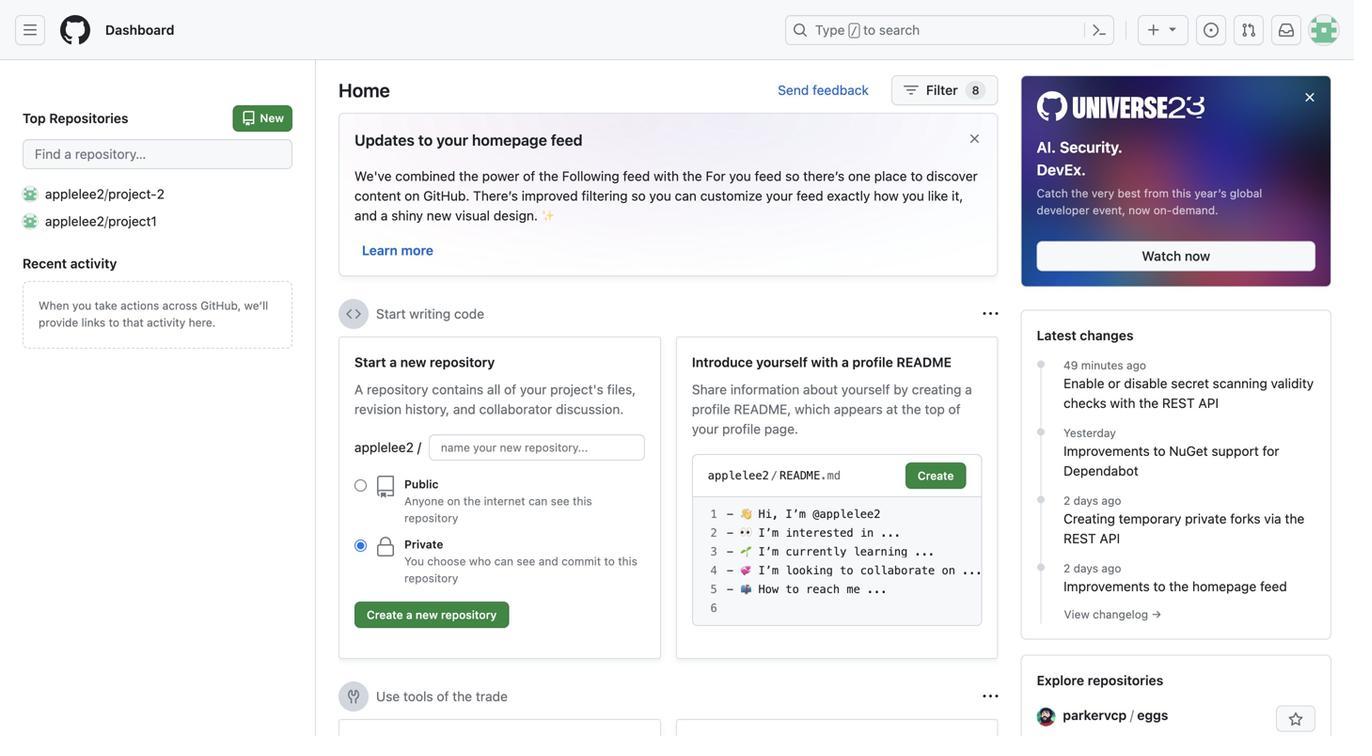 Task type: describe. For each thing, give the bounding box(es) containing it.
lock image
[[374, 536, 397, 559]]

/ for applelee2 /
[[417, 440, 421, 455]]

watch
[[1142, 248, 1181, 264]]

repository inside the public anyone on the internet can see this repository
[[404, 512, 458, 525]]

rest inside 49 minutes ago enable or disable secret scanning validity checks with the rest api
[[1162, 396, 1195, 411]]

place
[[874, 168, 907, 184]]

history,
[[405, 402, 450, 417]]

ago for with
[[1127, 359, 1146, 372]]

/ for parkervcp / eggs
[[1130, 708, 1134, 723]]

exactly
[[827, 188, 870, 204]]

feed up filtering
[[623, 168, 650, 184]]

revision
[[355, 402, 402, 417]]

📫
[[740, 583, 752, 596]]

2 inside 1 - 👋 hi, i'm @applelee2 2 - 👀 i'm interested in ... 3 - 🌱 i'm currently learning ... 4 - 💞️ i'm looking to collaborate on ... 5 - 📫 how to reach me ... 6
[[711, 527, 717, 540]]

that
[[123, 316, 144, 329]]

2 days ago creating temporary private forks via the rest api
[[1064, 494, 1305, 546]]

8
[[972, 84, 980, 97]]

to up me
[[840, 564, 854, 577]]

reach
[[806, 583, 840, 596]]

you up the customize
[[729, 168, 751, 184]]

files,
[[607, 382, 636, 397]]

more
[[401, 243, 434, 258]]

the left for
[[683, 168, 702, 184]]

your inside "we've combined the power of the following feed with the for you feed so there's one place to discover content on github. there's improved filtering so you can customize your feed exactly how you like it, and a shiny new visual design. ✨"
[[766, 188, 793, 204]]

a inside share information about yourself by creating a profile readme, which appears at the top of your profile page.
[[965, 382, 972, 397]]

year's
[[1195, 187, 1227, 200]]

creating temporary private forks via the rest api link
[[1064, 509, 1316, 549]]

to inside yesterday improvements to nuget support for dependabot
[[1154, 444, 1166, 459]]

Repository name text field
[[429, 434, 645, 461]]

for
[[706, 168, 726, 184]]

your up combined
[[436, 131, 468, 149]]

when you take actions across github, we'll provide links to that activity here.
[[39, 299, 268, 329]]

provide
[[39, 316, 78, 329]]

repository inside a repository contains all of your project's files, revision history, and collaborator discussion.
[[367, 382, 428, 397]]

improvements inside 2 days ago improvements to the homepage feed
[[1064, 579, 1150, 594]]

project1
[[108, 213, 157, 229]]

improvements inside yesterday improvements to nuget support for dependabot
[[1064, 444, 1150, 459]]

to inside when you take actions across github, we'll provide links to that activity here.
[[109, 316, 119, 329]]

or
[[1108, 376, 1121, 391]]

Top Repositories search field
[[23, 139, 292, 169]]

see inside private you choose who can see and commit to this repository
[[517, 555, 535, 568]]

in
[[860, 527, 874, 540]]

across
[[162, 299, 197, 312]]

now inside "link"
[[1185, 248, 1211, 264]]

new inside "we've combined the power of the following feed with the for you feed so there's one place to discover content on github. there's improved filtering so you can customize your feed exactly how you like it, and a shiny new visual design. ✨"
[[427, 208, 452, 223]]

type / to search
[[815, 22, 920, 38]]

triangle down image
[[1165, 21, 1180, 36]]

ago for api
[[1102, 494, 1121, 507]]

on inside 1 - 👋 hi, i'm @applelee2 2 - 👀 i'm interested in ... 3 - 🌱 i'm currently learning ... 4 - 💞️ i'm looking to collaborate on ... 5 - 📫 how to reach me ... 6
[[942, 564, 955, 577]]

days for creating
[[1074, 494, 1098, 507]]

yesterday improvements to nuget support for dependabot
[[1064, 427, 1279, 479]]

view
[[1064, 608, 1090, 621]]

... right me
[[867, 583, 888, 596]]

customize
[[700, 188, 763, 204]]

star this repository image
[[1288, 712, 1303, 728]]

@applelee2
[[813, 508, 881, 521]]

0 horizontal spatial homepage
[[472, 131, 547, 149]]

top
[[23, 111, 46, 126]]

feedback
[[813, 82, 869, 98]]

repositories
[[1088, 673, 1164, 688]]

disable
[[1124, 376, 1168, 391]]

shiny
[[391, 208, 423, 223]]

parkervcp / eggs
[[1063, 708, 1168, 723]]

👀
[[740, 527, 752, 540]]

0 vertical spatial readme
[[897, 355, 952, 370]]

the inside the public anyone on the internet can see this repository
[[464, 495, 481, 508]]

2 vertical spatial profile
[[722, 421, 761, 437]]

applelee2 / readme .md
[[708, 469, 841, 482]]

eggs
[[1137, 708, 1168, 723]]

content
[[355, 188, 401, 204]]

the up "github."
[[459, 168, 479, 184]]

repository up contains
[[430, 355, 495, 370]]

to left search
[[863, 22, 876, 38]]

to inside "we've combined the power of the following feed with the for you feed so there's one place to discover content on github. there's improved filtering so you can customize your feed exactly how you like it, and a shiny new visual design. ✨"
[[911, 168, 923, 184]]

github.
[[423, 188, 470, 204]]

none submit inside introduce yourself with a profile readme element
[[906, 463, 966, 489]]

applelee2 for applelee2 / readme .md
[[708, 469, 769, 482]]

take
[[95, 299, 117, 312]]

visual
[[455, 208, 490, 223]]

3 - from the top
[[727, 545, 734, 559]]

see inside the public anyone on the internet can see this repository
[[551, 495, 570, 508]]

plus image
[[1146, 23, 1161, 38]]

2 days ago improvements to the homepage feed
[[1064, 562, 1287, 594]]

of right tools
[[437, 689, 449, 704]]

how
[[874, 188, 899, 204]]

the up improved
[[539, 168, 559, 184]]

command palette image
[[1092, 23, 1107, 38]]

5 - from the top
[[727, 583, 734, 596]]

universe23 image
[[1037, 91, 1205, 121]]

readme,
[[734, 402, 791, 417]]

5
[[711, 583, 717, 596]]

new link
[[233, 105, 292, 132]]

days for improvements
[[1074, 562, 1098, 575]]

project's
[[550, 382, 604, 397]]

filter image
[[904, 83, 919, 98]]

repository inside private you choose who can see and commit to this repository
[[404, 572, 458, 585]]

feed up following
[[551, 131, 583, 149]]

this inside the public anyone on the internet can see this repository
[[573, 495, 592, 508]]

internet
[[484, 495, 525, 508]]

✨
[[541, 208, 555, 223]]

api inside 49 minutes ago enable or disable secret scanning validity checks with the rest api
[[1199, 396, 1219, 411]]

feed down there's
[[796, 188, 824, 204]]

filter
[[926, 82, 958, 98]]

applelee2 for applelee2 /
[[355, 440, 414, 455]]

a up appears
[[842, 355, 849, 370]]

1 vertical spatial with
[[811, 355, 838, 370]]

at
[[886, 402, 898, 417]]

and inside private you choose who can see and commit to this repository
[[539, 555, 558, 568]]

to inside 2 days ago improvements to the homepage feed
[[1154, 579, 1166, 594]]

page.
[[764, 421, 798, 437]]

nuget
[[1169, 444, 1208, 459]]

actions
[[120, 299, 159, 312]]

1 vertical spatial profile
[[692, 402, 730, 417]]

2 inside 2 days ago improvements to the homepage feed
[[1064, 562, 1071, 575]]

to right how at the right bottom
[[786, 583, 799, 596]]

Find a repository… text field
[[23, 139, 292, 169]]

send feedback link
[[778, 80, 869, 100]]

you left "like"
[[902, 188, 924, 204]]

... up 'learning'
[[881, 527, 901, 540]]

public anyone on the internet can see this repository
[[404, 478, 592, 525]]

improvements to nuget support for dependabot link
[[1064, 442, 1316, 481]]

4 - from the top
[[727, 564, 734, 577]]

homepage inside 2 days ago improvements to the homepage feed
[[1192, 579, 1257, 594]]

2 up project1
[[157, 186, 165, 202]]

when
[[39, 299, 69, 312]]

your inside a repository contains all of your project's files, revision history, and collaborator discussion.
[[520, 382, 547, 397]]

2 - from the top
[[727, 527, 734, 540]]

repository inside button
[[441, 608, 497, 622]]

looking
[[786, 564, 833, 577]]

which
[[795, 402, 830, 417]]

ai.
[[1037, 138, 1056, 156]]

repo image
[[374, 476, 397, 498]]

changelog
[[1093, 608, 1148, 621]]

about
[[803, 382, 838, 397]]

code image
[[346, 307, 361, 322]]

home
[[339, 79, 390, 101]]

project 2 image
[[23, 187, 38, 202]]

can inside "we've combined the power of the following feed with the for you feed so there's one place to discover content on github. there's improved filtering so you can customize your feed exactly how you like it, and a shiny new visual design. ✨"
[[675, 188, 697, 204]]

support
[[1212, 444, 1259, 459]]

the inside 49 minutes ago enable or disable secret scanning validity checks with the rest api
[[1139, 396, 1159, 411]]

parkervcp
[[1063, 708, 1127, 723]]

power
[[482, 168, 520, 184]]

contains
[[432, 382, 484, 397]]

like
[[928, 188, 948, 204]]

introduce yourself with a profile readme element
[[676, 337, 998, 659]]

feed inside 2 days ago improvements to the homepage feed
[[1260, 579, 1287, 594]]

can inside private you choose who can see and commit to this repository
[[494, 555, 513, 568]]

/ for applelee2 / project-2
[[104, 186, 108, 202]]

commit
[[562, 555, 601, 568]]

the left trade
[[453, 689, 472, 704]]

combined
[[395, 168, 455, 184]]

the inside 2 days ago creating temporary private forks via the rest api
[[1285, 511, 1305, 527]]

applelee2 / project1
[[45, 213, 157, 229]]

learn more link
[[362, 243, 434, 258]]

/ for type / to search
[[851, 24, 858, 38]]

repositories
[[49, 111, 128, 126]]

learning
[[854, 545, 908, 559]]

github,
[[201, 299, 241, 312]]

and inside "we've combined the power of the following feed with the for you feed so there's one place to discover content on github. there's improved filtering so you can customize your feed exactly how you like it, and a shiny new visual design. ✨"
[[355, 208, 377, 223]]

of inside a repository contains all of your project's files, revision history, and collaborator discussion.
[[504, 382, 516, 397]]

homepage image
[[60, 15, 90, 45]]

0 vertical spatial profile
[[852, 355, 893, 370]]

you right filtering
[[649, 188, 671, 204]]

on inside the public anyone on the internet can see this repository
[[447, 495, 460, 508]]

and inside a repository contains all of your project's files, revision history, and collaborator discussion.
[[453, 402, 476, 417]]

applelee2 for applelee2 / project-2
[[45, 186, 104, 202]]

project1 image
[[23, 214, 38, 229]]

how
[[758, 583, 779, 596]]

activity inside when you take actions across github, we'll provide links to that activity here.
[[147, 316, 185, 329]]

i'm right hi,
[[786, 508, 806, 521]]

here.
[[189, 316, 216, 329]]

a repository contains all of your project's files, revision history, and collaborator discussion.
[[355, 382, 636, 417]]

... right collaborate
[[962, 564, 983, 577]]

send feedback
[[778, 82, 869, 98]]

there's
[[473, 188, 518, 204]]



Task type: locate. For each thing, give the bounding box(es) containing it.
2 days from the top
[[1074, 562, 1098, 575]]

profile down readme,
[[722, 421, 761, 437]]

enable
[[1064, 376, 1105, 391]]

to left nuget
[[1154, 444, 1166, 459]]

applelee2 down applelee2 / project-2
[[45, 213, 104, 229]]

2 inside 2 days ago creating temporary private forks via the rest api
[[1064, 494, 1071, 507]]

start for start writing code
[[376, 306, 406, 322]]

1 vertical spatial on
[[447, 495, 460, 508]]

share
[[692, 382, 727, 397]]

share information about yourself by creating a profile readme, which appears at the top of your profile page.
[[692, 382, 972, 437]]

applelee2 inside "create a new repository" element
[[355, 440, 414, 455]]

so right filtering
[[631, 188, 646, 204]]

ago up 'disable'
[[1127, 359, 1146, 372]]

2 vertical spatial can
[[494, 555, 513, 568]]

get ai-based coding suggestions element
[[676, 719, 998, 736]]

0 vertical spatial improvements
[[1064, 444, 1150, 459]]

of right power
[[523, 168, 535, 184]]

a right create
[[406, 608, 413, 622]]

can right who
[[494, 555, 513, 568]]

notifications image
[[1279, 23, 1294, 38]]

api down creating
[[1100, 531, 1120, 546]]

see right internet on the bottom left of the page
[[551, 495, 570, 508]]

it,
[[952, 188, 963, 204]]

0 horizontal spatial activity
[[70, 256, 117, 271]]

0 vertical spatial homepage
[[472, 131, 547, 149]]

applelee2 for applelee2 / project1
[[45, 213, 104, 229]]

start for start a new repository
[[355, 355, 386, 370]]

0 horizontal spatial rest
[[1064, 531, 1096, 546]]

new for start
[[400, 355, 426, 370]]

1 vertical spatial readme
[[780, 469, 820, 482]]

improvements up the dependabot
[[1064, 444, 1150, 459]]

you
[[404, 555, 424, 568]]

1 horizontal spatial see
[[551, 495, 570, 508]]

1 horizontal spatial can
[[528, 495, 548, 508]]

repository down anyone
[[404, 512, 458, 525]]

use tools of the trade
[[376, 689, 508, 704]]

0 vertical spatial days
[[1074, 494, 1098, 507]]

now
[[1129, 204, 1150, 217], [1185, 248, 1211, 264]]

i'm up how at the right bottom
[[758, 564, 779, 577]]

i'm down hi,
[[758, 527, 779, 540]]

1 horizontal spatial with
[[811, 355, 838, 370]]

a right creating at the bottom
[[965, 382, 972, 397]]

1 vertical spatial improvements
[[1064, 579, 1150, 594]]

we'll
[[244, 299, 268, 312]]

1 vertical spatial now
[[1185, 248, 1211, 264]]

0 vertical spatial ago
[[1127, 359, 1146, 372]]

2 dot fill image from the top
[[1034, 492, 1049, 507]]

2 horizontal spatial on
[[942, 564, 955, 577]]

/ left eggs on the right bottom of the page
[[1130, 708, 1134, 723]]

0 horizontal spatial this
[[573, 495, 592, 508]]

a
[[381, 208, 388, 223], [389, 355, 397, 370], [842, 355, 849, 370], [965, 382, 972, 397], [406, 608, 413, 622]]

code
[[454, 306, 484, 322]]

readme down page.
[[780, 469, 820, 482]]

anyone
[[404, 495, 444, 508]]

and
[[355, 208, 377, 223], [453, 402, 476, 417], [539, 555, 558, 568]]

introduce yourself with a profile readme
[[692, 355, 952, 370]]

1 horizontal spatial on
[[447, 495, 460, 508]]

simplify your development workflow with a gui element
[[339, 719, 661, 736]]

ago inside 2 days ago creating temporary private forks via the rest api
[[1102, 494, 1121, 507]]

1 vertical spatial dot fill image
[[1034, 492, 1049, 507]]

dot fill image for improvements to the homepage feed
[[1034, 560, 1049, 575]]

information
[[731, 382, 800, 397]]

can inside the public anyone on the internet can see this repository
[[528, 495, 548, 508]]

choose
[[427, 555, 466, 568]]

applelee2 up applelee2 / project1
[[45, 186, 104, 202]]

0 vertical spatial on
[[405, 188, 420, 204]]

from
[[1144, 187, 1169, 200]]

- left the '💞️'
[[727, 564, 734, 577]]

your down share
[[692, 421, 719, 437]]

filtering
[[582, 188, 628, 204]]

0 horizontal spatial api
[[1100, 531, 1120, 546]]

/ up hi,
[[771, 469, 778, 482]]

the down 'disable'
[[1139, 396, 1159, 411]]

your
[[436, 131, 468, 149], [766, 188, 793, 204], [520, 382, 547, 397], [692, 421, 719, 437]]

this up "demand."
[[1172, 187, 1192, 200]]

minutes
[[1081, 359, 1123, 372]]

via
[[1264, 511, 1282, 527]]

why am i seeing this? image for use tools of the trade
[[983, 689, 998, 704]]

0 horizontal spatial see
[[517, 555, 535, 568]]

all
[[487, 382, 501, 397]]

one
[[848, 168, 871, 184]]

improvements to the homepage feed link
[[1064, 577, 1316, 597]]

x image
[[967, 131, 982, 146]]

applelee2 / project-2
[[45, 186, 165, 202]]

to up combined
[[418, 131, 433, 149]]

0 vertical spatial why am i seeing this? image
[[983, 307, 998, 322]]

on up shiny
[[405, 188, 420, 204]]

1 vertical spatial and
[[453, 402, 476, 417]]

None radio
[[355, 480, 367, 492], [355, 540, 367, 552], [355, 480, 367, 492], [355, 540, 367, 552]]

recent
[[23, 256, 67, 271]]

/ inside introduce yourself with a profile readme element
[[771, 469, 778, 482]]

we've combined the power of the following feed with the for you feed so there's one place to discover content on github. there's improved filtering so you can customize your feed exactly how you like it, and a shiny new visual design. ✨
[[355, 168, 978, 223]]

can right internet on the bottom left of the page
[[528, 495, 548, 508]]

discussion.
[[556, 402, 624, 417]]

2 vertical spatial new
[[416, 608, 438, 622]]

profile down share
[[692, 402, 730, 417]]

close image
[[1303, 90, 1318, 105]]

- left the 📫
[[727, 583, 734, 596]]

start up "a"
[[355, 355, 386, 370]]

yourself up information
[[756, 355, 808, 370]]

private you choose who can see and commit to this repository
[[404, 538, 637, 585]]

explore repositories
[[1037, 673, 1164, 688]]

1 horizontal spatial readme
[[897, 355, 952, 370]]

this inside private you choose who can see and commit to this repository
[[618, 555, 637, 568]]

1 horizontal spatial so
[[785, 168, 800, 184]]

- left '👋'
[[727, 508, 734, 521]]

your inside share information about yourself by creating a profile readme, which appears at the top of your profile page.
[[692, 421, 719, 437]]

0 vertical spatial activity
[[70, 256, 117, 271]]

a inside button
[[406, 608, 413, 622]]

the inside share information about yourself by creating a profile readme, which appears at the top of your profile page.
[[902, 402, 921, 417]]

days inside 2 days ago creating temporary private forks via the rest api
[[1074, 494, 1098, 507]]

1 vertical spatial so
[[631, 188, 646, 204]]

2 vertical spatial on
[[942, 564, 955, 577]]

the right via
[[1285, 511, 1305, 527]]

1 vertical spatial activity
[[147, 316, 185, 329]]

1 horizontal spatial api
[[1199, 396, 1219, 411]]

readme
[[897, 355, 952, 370], [780, 469, 820, 482]]

now down best
[[1129, 204, 1150, 217]]

this up commit in the bottom left of the page
[[573, 495, 592, 508]]

collaborate
[[860, 564, 935, 577]]

profile up appears
[[852, 355, 893, 370]]

1 vertical spatial can
[[528, 495, 548, 508]]

ago
[[1127, 359, 1146, 372], [1102, 494, 1121, 507], [1102, 562, 1121, 575]]

0 horizontal spatial with
[[654, 168, 679, 184]]

2 vertical spatial this
[[618, 555, 637, 568]]

tools
[[403, 689, 433, 704]]

of inside share information about yourself by creating a profile readme, which appears at the top of your profile page.
[[949, 402, 961, 417]]

0 vertical spatial can
[[675, 188, 697, 204]]

to inside private you choose who can see and commit to this repository
[[604, 555, 615, 568]]

updates
[[355, 131, 415, 149]]

new inside the create a new repository button
[[416, 608, 438, 622]]

0 vertical spatial rest
[[1162, 396, 1195, 411]]

2 up view
[[1064, 562, 1071, 575]]

/ inside "create a new repository" element
[[417, 440, 421, 455]]

49
[[1064, 359, 1078, 372]]

/ up applelee2 / project1
[[104, 186, 108, 202]]

forks
[[1230, 511, 1261, 527]]

1 horizontal spatial this
[[618, 555, 637, 568]]

1 vertical spatial start
[[355, 355, 386, 370]]

to right commit in the bottom left of the page
[[604, 555, 615, 568]]

/ inside explore repositories navigation
[[1130, 708, 1134, 723]]

/ for applelee2 / project1
[[104, 213, 108, 229]]

the left internet on the bottom left of the page
[[464, 495, 481, 508]]

repository down choose
[[404, 572, 458, 585]]

0 vertical spatial start
[[376, 306, 406, 322]]

temporary
[[1119, 511, 1182, 527]]

updates to your homepage feed
[[355, 131, 583, 149]]

a inside "we've combined the power of the following feed with the for you feed so there's one place to discover content on github. there's improved filtering so you can customize your feed exactly how you like it, and a shiny new visual design. ✨"
[[381, 208, 388, 223]]

applelee2 up '👋'
[[708, 469, 769, 482]]

with inside 49 minutes ago enable or disable secret scanning validity checks with the rest api
[[1110, 396, 1136, 411]]

1 horizontal spatial activity
[[147, 316, 185, 329]]

1 horizontal spatial yourself
[[842, 382, 890, 397]]

0 vertical spatial api
[[1199, 396, 1219, 411]]

🌱
[[740, 545, 752, 559]]

0 vertical spatial so
[[785, 168, 800, 184]]

2 horizontal spatial with
[[1110, 396, 1136, 411]]

your up the collaborator
[[520, 382, 547, 397]]

explore repositories navigation
[[1021, 655, 1332, 736]]

see right who
[[517, 555, 535, 568]]

on right anyone
[[447, 495, 460, 508]]

dot fill image
[[1034, 357, 1049, 372], [1034, 492, 1049, 507], [1034, 560, 1049, 575]]

tools image
[[346, 689, 361, 704]]

dot fill image for creating temporary private forks via the rest api
[[1034, 492, 1049, 507]]

repository down who
[[441, 608, 497, 622]]

git pull request image
[[1241, 23, 1256, 38]]

1 vertical spatial homepage
[[1192, 579, 1257, 594]]

2 why am i seeing this? image from the top
[[983, 689, 998, 704]]

1 vertical spatial ago
[[1102, 494, 1121, 507]]

now inside ai. security. devex. catch the very best from this year's global developer event, now on-demand.
[[1129, 204, 1150, 217]]

/ inside type / to search
[[851, 24, 858, 38]]

repository up revision
[[367, 382, 428, 397]]

validity
[[1271, 376, 1314, 391]]

2 vertical spatial ago
[[1102, 562, 1121, 575]]

0 vertical spatial this
[[1172, 187, 1192, 200]]

feed up the customize
[[755, 168, 782, 184]]

/ for applelee2 / readme .md
[[771, 469, 778, 482]]

1 horizontal spatial now
[[1185, 248, 1211, 264]]

dot fill image for enable or disable secret scanning validity checks with the rest api
[[1034, 357, 1049, 372]]

create a new repository element
[[355, 353, 645, 636]]

1 why am i seeing this? image from the top
[[983, 307, 998, 322]]

see
[[551, 495, 570, 508], [517, 555, 535, 568]]

can left the customize
[[675, 188, 697, 204]]

you inside when you take actions across github, we'll provide links to that activity here.
[[72, 299, 91, 312]]

why am i seeing this? image for start writing code
[[983, 307, 998, 322]]

1 vertical spatial rest
[[1064, 531, 1096, 546]]

so left there's
[[785, 168, 800, 184]]

1 horizontal spatial homepage
[[1192, 579, 1257, 594]]

1 horizontal spatial and
[[453, 402, 476, 417]]

2
[[157, 186, 165, 202], [1064, 494, 1071, 507], [711, 527, 717, 540], [1064, 562, 1071, 575]]

1 days from the top
[[1074, 494, 1098, 507]]

1 - from the top
[[727, 508, 734, 521]]

this right commit in the bottom left of the page
[[618, 555, 637, 568]]

api
[[1199, 396, 1219, 411], [1100, 531, 1120, 546]]

0 vertical spatial dot fill image
[[1034, 357, 1049, 372]]

to down take
[[109, 316, 119, 329]]

and down contains
[[453, 402, 476, 417]]

yesterday
[[1064, 427, 1116, 440]]

activity
[[70, 256, 117, 271], [147, 316, 185, 329]]

api inside 2 days ago creating temporary private forks via the rest api
[[1100, 531, 1120, 546]]

with left for
[[654, 168, 679, 184]]

readme up creating at the bottom
[[897, 355, 952, 370]]

yourself inside share information about yourself by creating a profile readme, which appears at the top of your profile page.
[[842, 382, 890, 397]]

a up revision
[[389, 355, 397, 370]]

you up links
[[72, 299, 91, 312]]

1 vertical spatial yourself
[[842, 382, 890, 397]]

to up →
[[1154, 579, 1166, 594]]

learn
[[362, 243, 398, 258]]

private
[[1185, 511, 1227, 527]]

api down 'secret'
[[1199, 396, 1219, 411]]

2 horizontal spatial this
[[1172, 187, 1192, 200]]

yourself up appears
[[842, 382, 890, 397]]

collaborator
[[479, 402, 552, 417]]

the inside 2 days ago improvements to the homepage feed
[[1169, 579, 1189, 594]]

your right the customize
[[766, 188, 793, 204]]

0 horizontal spatial can
[[494, 555, 513, 568]]

homepage down creating temporary private forks via the rest api link
[[1192, 579, 1257, 594]]

start
[[376, 306, 406, 322], [355, 355, 386, 370]]

project-
[[108, 186, 157, 202]]

0 vertical spatial yourself
[[756, 355, 808, 370]]

very
[[1092, 187, 1115, 200]]

you
[[729, 168, 751, 184], [649, 188, 671, 204], [902, 188, 924, 204], [72, 299, 91, 312]]

0 horizontal spatial readme
[[780, 469, 820, 482]]

...
[[881, 527, 901, 540], [915, 545, 935, 559], [962, 564, 983, 577], [867, 583, 888, 596]]

me
[[847, 583, 860, 596]]

of inside "we've combined the power of the following feed with the for you feed so there's one place to discover content on github. there's improved filtering so you can customize your feed exactly how you like it, and a shiny new visual design. ✨"
[[523, 168, 535, 184]]

latest changes
[[1037, 328, 1134, 343]]

activity down applelee2 / project1
[[70, 256, 117, 271]]

issue opened image
[[1204, 23, 1219, 38]]

the left the very
[[1071, 187, 1089, 200]]

1 dot fill image from the top
[[1034, 357, 1049, 372]]

1 horizontal spatial rest
[[1162, 396, 1195, 411]]

0 vertical spatial and
[[355, 208, 377, 223]]

2 vertical spatial dot fill image
[[1034, 560, 1049, 575]]

0 vertical spatial with
[[654, 168, 679, 184]]

applelee2 inside introduce yourself with a profile readme element
[[708, 469, 769, 482]]

/
[[851, 24, 858, 38], [104, 186, 108, 202], [104, 213, 108, 229], [417, 440, 421, 455], [771, 469, 778, 482], [1130, 708, 1134, 723]]

new up history,
[[400, 355, 426, 370]]

activity down across
[[147, 316, 185, 329]]

secret
[[1171, 376, 1209, 391]]

ago inside 2 days ago improvements to the homepage feed
[[1102, 562, 1121, 575]]

with inside "we've combined the power of the following feed with the for you feed so there's one place to discover content on github. there's improved filtering so you can customize your feed exactly how you like it, and a shiny new visual design. ✨"
[[654, 168, 679, 184]]

... up collaborate
[[915, 545, 935, 559]]

the inside ai. security. devex. catch the very best from this year's global developer event, now on-demand.
[[1071, 187, 1089, 200]]

improvements up view changelog → link
[[1064, 579, 1150, 594]]

0 horizontal spatial so
[[631, 188, 646, 204]]

1 vertical spatial days
[[1074, 562, 1098, 575]]

@parkervcp profile image
[[1037, 708, 1056, 726]]

0 vertical spatial now
[[1129, 204, 1150, 217]]

homepage up power
[[472, 131, 547, 149]]

1 improvements from the top
[[1064, 444, 1150, 459]]

/ up public
[[417, 440, 421, 455]]

start a new repository
[[355, 355, 495, 370]]

2 vertical spatial and
[[539, 555, 558, 568]]

new for create
[[416, 608, 438, 622]]

creating
[[1064, 511, 1115, 527]]

explore element
[[1021, 75, 1332, 736]]

0 horizontal spatial now
[[1129, 204, 1150, 217]]

days inside 2 days ago improvements to the homepage feed
[[1074, 562, 1098, 575]]

discover
[[926, 168, 978, 184]]

1 vertical spatial see
[[517, 555, 535, 568]]

start inside "create a new repository" element
[[355, 355, 386, 370]]

1 vertical spatial api
[[1100, 531, 1120, 546]]

0 horizontal spatial on
[[405, 188, 420, 204]]

the right at
[[902, 402, 921, 417]]

new
[[427, 208, 452, 223], [400, 355, 426, 370], [416, 608, 438, 622]]

on right collaborate
[[942, 564, 955, 577]]

dashboard link
[[98, 15, 182, 45]]

the
[[459, 168, 479, 184], [539, 168, 559, 184], [683, 168, 702, 184], [1071, 187, 1089, 200], [1139, 396, 1159, 411], [902, 402, 921, 417], [464, 495, 481, 508], [1285, 511, 1305, 527], [1169, 579, 1189, 594], [453, 689, 472, 704]]

2 vertical spatial with
[[1110, 396, 1136, 411]]

2 horizontal spatial and
[[539, 555, 558, 568]]

1 vertical spatial new
[[400, 355, 426, 370]]

feed down via
[[1260, 579, 1287, 594]]

for
[[1263, 444, 1279, 459]]

→
[[1152, 608, 1162, 621]]

None submit
[[906, 463, 966, 489]]

2 improvements from the top
[[1064, 579, 1150, 594]]

ago inside 49 minutes ago enable or disable secret scanning validity checks with the rest api
[[1127, 359, 1146, 372]]

- left 👀
[[727, 527, 734, 540]]

days up view
[[1074, 562, 1098, 575]]

of
[[523, 168, 535, 184], [504, 382, 516, 397], [949, 402, 961, 417], [437, 689, 449, 704]]

applelee2 /
[[355, 440, 421, 455]]

start right the code 'icon'
[[376, 306, 406, 322]]

/ right type
[[851, 24, 858, 38]]

ago up creating
[[1102, 494, 1121, 507]]

new down "github."
[[427, 208, 452, 223]]

a
[[355, 382, 363, 397]]

on-
[[1154, 204, 1172, 217]]

rest inside 2 days ago creating temporary private forks via the rest api
[[1064, 531, 1096, 546]]

applelee2 down revision
[[355, 440, 414, 455]]

top
[[925, 402, 945, 417]]

0 vertical spatial see
[[551, 495, 570, 508]]

3 dot fill image from the top
[[1034, 560, 1049, 575]]

dot fill image
[[1034, 425, 1049, 440]]

now right watch
[[1185, 248, 1211, 264]]

0 horizontal spatial and
[[355, 208, 377, 223]]

2 horizontal spatial can
[[675, 188, 697, 204]]

👋
[[740, 508, 752, 521]]

rest down 'secret'
[[1162, 396, 1195, 411]]

this inside ai. security. devex. catch the very best from this year's global developer event, now on-demand.
[[1172, 187, 1192, 200]]

recent activity
[[23, 256, 117, 271]]

0 horizontal spatial yourself
[[756, 355, 808, 370]]

devex.
[[1037, 161, 1086, 179]]

and down content
[[355, 208, 377, 223]]

why am i seeing this? image
[[983, 307, 998, 322], [983, 689, 998, 704]]

new right create
[[416, 608, 438, 622]]

- left 🌱
[[727, 545, 734, 559]]

on inside "we've combined the power of the following feed with the for you feed so there's one place to discover content on github. there's improved filtering so you can customize your feed exactly how you like it, and a shiny new visual design. ✨"
[[405, 188, 420, 204]]

i'm right 🌱
[[758, 545, 779, 559]]

trade
[[476, 689, 508, 704]]

profile
[[852, 355, 893, 370], [692, 402, 730, 417], [722, 421, 761, 437]]

and left commit in the bottom left of the page
[[539, 555, 558, 568]]

1 vertical spatial this
[[573, 495, 592, 508]]

0 vertical spatial new
[[427, 208, 452, 223]]

1 vertical spatial why am i seeing this? image
[[983, 689, 998, 704]]



Task type: vqa. For each thing, say whether or not it's contained in the screenshot.
the Docs
no



